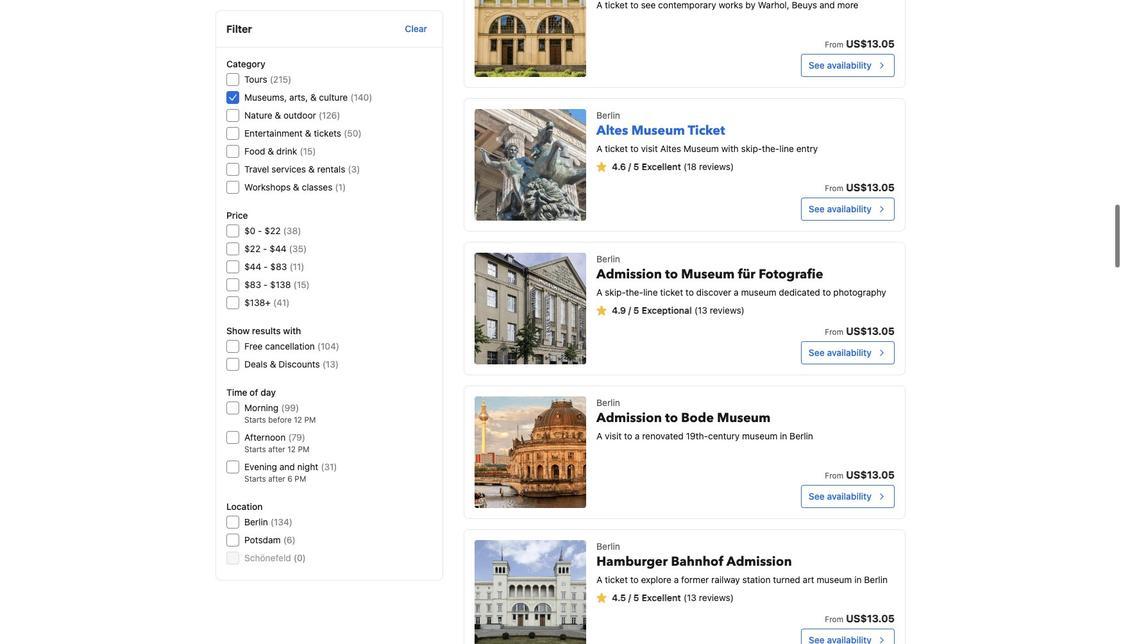 Task type: vqa. For each thing, say whether or not it's contained in the screenshot.
Select time at the bottom
no



Task type: locate. For each thing, give the bounding box(es) containing it.
1 vertical spatial a
[[635, 428, 640, 439]]

1 vertical spatial $22
[[244, 243, 261, 254]]

museum for admission
[[817, 572, 852, 583]]

2 / from the top
[[628, 303, 631, 314]]

museum inside berlin hamburger bahnhof admission a ticket to explore a former railway station turned art museum in berlin
[[817, 572, 852, 583]]

entry
[[796, 141, 818, 152]]

from for hamburger bahnhof admission
[[825, 613, 844, 622]]

in inside berlin hamburger bahnhof admission a ticket to explore a former railway station turned art museum in berlin
[[855, 572, 862, 583]]

berlin admission to museum für fotografie a skip-the-line ticket to discover a museum dedicated to photography
[[597, 251, 886, 296]]

1 a from the top
[[597, 141, 603, 152]]

0 vertical spatial 5
[[633, 159, 639, 170]]

2 see from the top
[[809, 201, 825, 212]]

$44 up $44 - $83 (11)
[[270, 243, 287, 254]]

visit
[[641, 141, 658, 152], [605, 428, 622, 439]]

3 from us$13.05 from the top
[[825, 323, 895, 335]]

skip- up the 4.9
[[605, 285, 626, 296]]

availability for altes museum ticket
[[827, 201, 872, 212]]

1 vertical spatial (15)
[[293, 279, 310, 290]]

0 vertical spatial pm
[[304, 415, 316, 425]]

starts
[[244, 415, 266, 425], [244, 445, 266, 454], [244, 474, 266, 484]]

3 starts from the top
[[244, 474, 266, 484]]

5 right 4.5
[[633, 590, 639, 601]]

5 from from the top
[[825, 613, 844, 622]]

$83 up $138+ at left top
[[244, 279, 261, 290]]

reviews) right (18
[[699, 159, 734, 170]]

a for admission to bode museum
[[635, 428, 640, 439]]

/
[[628, 159, 631, 170], [628, 303, 631, 314], [628, 590, 631, 601]]

from us$13.05
[[825, 36, 895, 47], [825, 180, 895, 191], [825, 323, 895, 335], [825, 467, 895, 479], [825, 611, 895, 622]]

excellent
[[642, 159, 681, 170], [642, 590, 681, 601]]

see
[[809, 58, 825, 69], [809, 201, 825, 212], [809, 345, 825, 356], [809, 489, 825, 500], [809, 632, 825, 643]]

reviews) down discover
[[710, 303, 745, 314]]

& for entertainment & tickets
[[305, 128, 311, 139]]

culture
[[319, 92, 348, 103]]

0 horizontal spatial $22
[[244, 243, 261, 254]]

in
[[780, 428, 787, 439], [855, 572, 862, 583]]

(15) down entertainment & tickets (50)
[[300, 146, 316, 157]]

pm inside evening and night (31) starts after 6 pm
[[295, 474, 306, 484]]

- left $138
[[264, 279, 268, 290]]

museum
[[631, 120, 685, 137], [684, 141, 719, 152], [681, 264, 735, 281], [717, 407, 771, 425]]

2 us$13.05 from the top
[[846, 180, 895, 191]]

$22
[[265, 225, 281, 236], [244, 243, 261, 254]]

& for food & drink
[[268, 146, 274, 157]]

$83
[[270, 261, 287, 272], [244, 279, 261, 290]]

2 vertical spatial starts
[[244, 474, 266, 484]]

2 vertical spatial pm
[[295, 474, 306, 484]]

1 horizontal spatial with
[[721, 141, 739, 152]]

time
[[226, 387, 247, 398]]

clear
[[405, 23, 427, 34]]

a left renovated
[[635, 428, 640, 439]]

starts down evening
[[244, 474, 266, 484]]

(15) for $83 - $138 (15)
[[293, 279, 310, 290]]

4 availability from the top
[[827, 489, 872, 500]]

0 vertical spatial /
[[628, 159, 631, 170]]

1 vertical spatial 5
[[634, 303, 639, 314]]

2 vertical spatial ticket
[[605, 572, 628, 583]]

berlin for berlin altes museum ticket a ticket to visit altes museum with skip-the-line entry
[[597, 108, 620, 119]]

berlin inside berlin admission to museum für fotografie a skip-the-line ticket to discover a museum dedicated to photography
[[597, 251, 620, 262]]

- for $22
[[263, 243, 267, 254]]

line up the exceptional
[[643, 285, 658, 296]]

night
[[297, 461, 318, 472]]

line left the entry on the right
[[780, 141, 794, 152]]

starts down afternoon
[[244, 445, 266, 454]]

0 horizontal spatial visit
[[605, 428, 622, 439]]

0 horizontal spatial with
[[283, 325, 301, 336]]

& down travel services & rentals (3)
[[293, 182, 299, 192]]

after left 6
[[268, 474, 285, 484]]

3 us$13.05 from the top
[[846, 323, 895, 335]]

explore
[[641, 572, 672, 583]]

3 a from the top
[[597, 428, 603, 439]]

1 horizontal spatial a
[[674, 572, 679, 583]]

tickets
[[314, 128, 341, 139]]

1 starts from the top
[[244, 415, 266, 425]]

6
[[288, 474, 292, 484]]

12 inside afternoon (79) starts after 12 pm
[[288, 445, 296, 454]]

0 vertical spatial after
[[268, 445, 285, 454]]

admission inside berlin hamburger bahnhof admission a ticket to explore a former railway station turned art museum in berlin
[[727, 551, 792, 568]]

altes museum ticket image
[[475, 107, 586, 219]]

with
[[721, 141, 739, 152], [283, 325, 301, 336]]

$44 - $83 (11)
[[244, 261, 304, 272]]

- for $0
[[258, 225, 262, 236]]

visit inside berlin admission to bode museum a visit to a renovated 19th-century museum in berlin
[[605, 428, 622, 439]]

starts for morning
[[244, 415, 266, 425]]

clear button
[[400, 17, 432, 40]]

(3)
[[348, 164, 360, 174]]

1 vertical spatial with
[[283, 325, 301, 336]]

1 vertical spatial in
[[855, 572, 862, 583]]

$138+
[[244, 297, 271, 308]]

2 vertical spatial admission
[[727, 551, 792, 568]]

(50)
[[344, 128, 362, 139]]

2 vertical spatial a
[[674, 572, 679, 583]]

to right the 'dedicated'
[[823, 285, 831, 296]]

museum up 'century'
[[717, 407, 771, 425]]

2 vertical spatial reviews)
[[699, 590, 734, 601]]

0 horizontal spatial $44
[[244, 261, 261, 272]]

0 vertical spatial skip-
[[741, 141, 762, 152]]

(140)
[[350, 92, 372, 103]]

visit up 4.6 / 5 excellent (18 reviews)
[[641, 141, 658, 152]]

pm inside afternoon (79) starts after 12 pm
[[298, 445, 310, 454]]

admission up the 4.9
[[597, 264, 662, 281]]

reviews) for admission
[[699, 590, 734, 601]]

0 vertical spatial $22
[[265, 225, 281, 236]]

2 vertical spatial 5
[[633, 590, 639, 601]]

4.9
[[612, 303, 626, 314]]

& left drink
[[268, 146, 274, 157]]

berlin for berlin admission to museum für fotografie a skip-the-line ticket to discover a museum dedicated to photography
[[597, 251, 620, 262]]

a inside berlin admission to museum für fotografie a skip-the-line ticket to discover a museum dedicated to photography
[[597, 285, 603, 296]]

/ right 4.6
[[628, 159, 631, 170]]

free
[[244, 341, 263, 352]]

/ right 4.5
[[628, 590, 631, 601]]

2 starts from the top
[[244, 445, 266, 454]]

admission
[[597, 264, 662, 281], [597, 407, 662, 425], [727, 551, 792, 568]]

3 from from the top
[[825, 325, 844, 335]]

reviews)
[[699, 159, 734, 170], [710, 303, 745, 314], [699, 590, 734, 601]]

the- left the entry on the right
[[762, 141, 780, 152]]

1 from us$13.05 from the top
[[825, 36, 895, 47]]

food & drink (15)
[[244, 146, 316, 157]]

1 vertical spatial pm
[[298, 445, 310, 454]]

1 horizontal spatial visit
[[641, 141, 658, 152]]

free cancellation (104)
[[244, 341, 339, 352]]

12 for (79)
[[288, 445, 296, 454]]

2 from us$13.05 from the top
[[825, 180, 895, 191]]

excellent for museum
[[642, 159, 681, 170]]

12 down (79)
[[288, 445, 296, 454]]

0 vertical spatial (15)
[[300, 146, 316, 157]]

a for hamburger bahnhof admission
[[674, 572, 679, 583]]

1 vertical spatial skip-
[[605, 285, 626, 296]]

0 horizontal spatial altes
[[597, 120, 628, 137]]

& left tickets
[[305, 128, 311, 139]]

1 vertical spatial altes
[[660, 141, 681, 152]]

0 horizontal spatial line
[[643, 285, 658, 296]]

5 for altes
[[633, 159, 639, 170]]

0 vertical spatial line
[[780, 141, 794, 152]]

pm
[[304, 415, 316, 425], [298, 445, 310, 454], [295, 474, 306, 484]]

2 horizontal spatial a
[[734, 285, 739, 296]]

$44 down $22 - $44 (35)
[[244, 261, 261, 272]]

berlin inside berlin altes museum ticket a ticket to visit altes museum with skip-the-line entry
[[597, 108, 620, 119]]

to up 4.6 / 5 excellent (18 reviews)
[[630, 141, 639, 152]]

to down hamburger
[[630, 572, 639, 583]]

(79)
[[288, 432, 305, 443]]

1 availability from the top
[[827, 58, 872, 69]]

0 vertical spatial admission
[[597, 264, 662, 281]]

starts for afternoon
[[244, 445, 266, 454]]

admission up station
[[727, 551, 792, 568]]

(13 down former
[[684, 590, 697, 601]]

ticket up 4.5
[[605, 572, 628, 583]]

/ right the 4.9
[[628, 303, 631, 314]]

to inside berlin hamburger bahnhof admission a ticket to explore a former railway station turned art museum in berlin
[[630, 572, 639, 583]]

to left renovated
[[624, 428, 632, 439]]

us$13.05
[[846, 36, 895, 47], [846, 180, 895, 191], [846, 323, 895, 335], [846, 467, 895, 479], [846, 611, 895, 622]]

1 vertical spatial reviews)
[[710, 303, 745, 314]]

- down $0 - $22 (38)
[[263, 243, 267, 254]]

1 vertical spatial ticket
[[660, 285, 683, 296]]

2 see availability from the top
[[809, 201, 872, 212]]

2 availability from the top
[[827, 201, 872, 212]]

0 horizontal spatial a
[[635, 428, 640, 439]]

- down $22 - $44 (35)
[[264, 261, 268, 272]]

from us$13.05 for altes museum ticket
[[825, 180, 895, 191]]

2 a from the top
[[597, 285, 603, 296]]

availability
[[827, 58, 872, 69], [827, 201, 872, 212], [827, 345, 872, 356], [827, 489, 872, 500], [827, 632, 872, 643]]

pm inside the morning (99) starts before 12 pm
[[304, 415, 316, 425]]

0 vertical spatial reviews)
[[699, 159, 734, 170]]

admission inside berlin admission to bode museum a visit to a renovated 19th-century museum in berlin
[[597, 407, 662, 425]]

5 right the 4.9
[[634, 303, 639, 314]]

museum inside berlin admission to museum für fotografie a skip-the-line ticket to discover a museum dedicated to photography
[[681, 264, 735, 281]]

1 vertical spatial (13
[[684, 590, 697, 601]]

0 vertical spatial $83
[[270, 261, 287, 272]]

1 vertical spatial line
[[643, 285, 658, 296]]

a inside berlin admission to bode museum a visit to a renovated 19th-century museum in berlin
[[635, 428, 640, 439]]

excellent for bahnhof
[[642, 590, 681, 601]]

1 / from the top
[[628, 159, 631, 170]]

5 for admission
[[634, 303, 639, 314]]

turned
[[773, 572, 800, 583]]

1 excellent from the top
[[642, 159, 681, 170]]

3 5 from the top
[[633, 590, 639, 601]]

excellent left (18
[[642, 159, 681, 170]]

5 from us$13.05 from the top
[[825, 611, 895, 622]]

from for admission to museum für fotografie
[[825, 325, 844, 335]]

morning
[[244, 402, 279, 413]]

1 vertical spatial $83
[[244, 279, 261, 290]]

museum inside berlin admission to museum für fotografie a skip-the-line ticket to discover a museum dedicated to photography
[[741, 285, 777, 296]]

1 5 from the top
[[633, 159, 639, 170]]

0 horizontal spatial skip-
[[605, 285, 626, 296]]

admission inside berlin admission to museum für fotografie a skip-the-line ticket to discover a museum dedicated to photography
[[597, 264, 662, 281]]

0 vertical spatial the-
[[762, 141, 780, 152]]

0 vertical spatial visit
[[641, 141, 658, 152]]

a down für on the right top of page
[[734, 285, 739, 296]]

museum right art
[[817, 572, 852, 583]]

with down ticket
[[721, 141, 739, 152]]

ticket inside berlin hamburger bahnhof admission a ticket to explore a former railway station turned art museum in berlin
[[605, 572, 628, 583]]

0 vertical spatial $44
[[270, 243, 287, 254]]

after inside evening and night (31) starts after 6 pm
[[268, 474, 285, 484]]

fotografie
[[759, 264, 823, 281]]

(6)
[[283, 534, 296, 545]]

reviews) for museum
[[710, 303, 745, 314]]

2 from from the top
[[825, 182, 844, 191]]

5 see availability from the top
[[809, 632, 872, 643]]

4.9 / 5 exceptional (13 reviews)
[[612, 303, 745, 314]]

altes up 4.6 / 5 excellent (18 reviews)
[[660, 141, 681, 152]]

nature & outdoor (126)
[[244, 110, 340, 121]]

a inside berlin hamburger bahnhof admission a ticket to explore a former railway station turned art museum in berlin
[[674, 572, 679, 583]]

pm right 6
[[295, 474, 306, 484]]

0 vertical spatial in
[[780, 428, 787, 439]]

1 vertical spatial /
[[628, 303, 631, 314]]

2 after from the top
[[268, 474, 285, 484]]

(11)
[[290, 261, 304, 272]]

1 vertical spatial admission
[[597, 407, 662, 425]]

reviews) down railway
[[699, 590, 734, 601]]

& up entertainment
[[275, 110, 281, 121]]

after down afternoon
[[268, 445, 285, 454]]

0 horizontal spatial in
[[780, 428, 787, 439]]

$138+ (41)
[[244, 297, 290, 308]]

museum up discover
[[681, 264, 735, 281]]

1 horizontal spatial skip-
[[741, 141, 762, 152]]

& right deals
[[270, 359, 276, 369]]

ticket up the exceptional
[[660, 285, 683, 296]]

1 after from the top
[[268, 445, 285, 454]]

1 vertical spatial museum
[[742, 428, 778, 439]]

(15) down (11)
[[293, 279, 310, 290]]

museum down für on the right top of page
[[741, 285, 777, 296]]

12 inside the morning (99) starts before 12 pm
[[294, 415, 302, 425]]

1 horizontal spatial altes
[[660, 141, 681, 152]]

2 vertical spatial museum
[[817, 572, 852, 583]]

1 horizontal spatial in
[[855, 572, 862, 583]]

(38)
[[283, 225, 301, 236]]

0 vertical spatial a
[[734, 285, 739, 296]]

ticket up 4.6
[[605, 141, 628, 152]]

0 vertical spatial excellent
[[642, 159, 681, 170]]

before
[[268, 415, 292, 425]]

food
[[244, 146, 265, 157]]

4 from us$13.05 from the top
[[825, 467, 895, 479]]

$22 down $0
[[244, 243, 261, 254]]

1 horizontal spatial $83
[[270, 261, 287, 272]]

5 see from the top
[[809, 632, 825, 643]]

availability for admission to museum für fotografie
[[827, 345, 872, 356]]

2 vertical spatial /
[[628, 590, 631, 601]]

workshops & classes (1)
[[244, 182, 346, 192]]

to up the exceptional
[[665, 264, 678, 281]]

3 availability from the top
[[827, 345, 872, 356]]

0 vertical spatial (13
[[695, 303, 707, 314]]

tours
[[244, 74, 267, 85]]

5 right 4.6
[[633, 159, 639, 170]]

visit left renovated
[[605, 428, 622, 439]]

0 horizontal spatial the-
[[626, 285, 643, 296]]

12
[[294, 415, 302, 425], [288, 445, 296, 454]]

12 for (99)
[[294, 415, 302, 425]]

1 vertical spatial after
[[268, 474, 285, 484]]

pm down (79)
[[298, 445, 310, 454]]

photography
[[833, 285, 886, 296]]

starts down morning in the left bottom of the page
[[244, 415, 266, 425]]

1 vertical spatial visit
[[605, 428, 622, 439]]

skip- left the entry on the right
[[741, 141, 762, 152]]

3 / from the top
[[628, 590, 631, 601]]

1 horizontal spatial the-
[[762, 141, 780, 152]]

entertainment & tickets (50)
[[244, 128, 362, 139]]

1 vertical spatial starts
[[244, 445, 266, 454]]

a inside berlin admission to museum für fotografie a skip-the-line ticket to discover a museum dedicated to photography
[[734, 285, 739, 296]]

0 vertical spatial museum
[[741, 285, 777, 296]]

4 from from the top
[[825, 469, 844, 479]]

discounts
[[279, 359, 320, 369]]

in right art
[[855, 572, 862, 583]]

in right 'century'
[[780, 428, 787, 439]]

admission up renovated
[[597, 407, 662, 425]]

a
[[734, 285, 739, 296], [635, 428, 640, 439], [674, 572, 679, 583]]

12 down the (99)
[[294, 415, 302, 425]]

(0)
[[294, 552, 306, 563]]

(13 down discover
[[695, 303, 707, 314]]

see availability for hamburger bahnhof admission
[[809, 632, 872, 643]]

5 us$13.05 from the top
[[846, 611, 895, 622]]

0 vertical spatial 12
[[294, 415, 302, 425]]

museum right 'century'
[[742, 428, 778, 439]]

berlin for berlin admission to bode museum a visit to a renovated 19th-century museum in berlin
[[597, 395, 620, 406]]

3 see from the top
[[809, 345, 825, 356]]

the- up the 4.9
[[626, 285, 643, 296]]

1 vertical spatial the-
[[626, 285, 643, 296]]

travel
[[244, 164, 269, 174]]

after inside afternoon (79) starts after 12 pm
[[268, 445, 285, 454]]

/ for altes
[[628, 159, 631, 170]]

- right $0
[[258, 225, 262, 236]]

5 availability from the top
[[827, 632, 872, 643]]

1 horizontal spatial $22
[[265, 225, 281, 236]]

a up 4.5 / 5 excellent (13 reviews)
[[674, 572, 679, 583]]

2 excellent from the top
[[642, 590, 681, 601]]

1 us$13.05 from the top
[[846, 36, 895, 47]]

discover
[[696, 285, 731, 296]]

5
[[633, 159, 639, 170], [634, 303, 639, 314], [633, 590, 639, 601]]

(215)
[[270, 74, 291, 85]]

(41)
[[273, 297, 290, 308]]

the- inside berlin altes museum ticket a ticket to visit altes museum with skip-the-line entry
[[762, 141, 780, 152]]

starts inside afternoon (79) starts after 12 pm
[[244, 445, 266, 454]]

ticket inside berlin altes museum ticket a ticket to visit altes museum with skip-the-line entry
[[605, 141, 628, 152]]

with up the free cancellation (104)
[[283, 325, 301, 336]]

$83 up $83 - $138 (15)
[[270, 261, 287, 272]]

5 for hamburger
[[633, 590, 639, 601]]

3 see availability from the top
[[809, 345, 872, 356]]

1 horizontal spatial line
[[780, 141, 794, 152]]

excellent down "explore"
[[642, 590, 681, 601]]

& up classes
[[308, 164, 315, 174]]

4.5
[[612, 590, 626, 601]]

19th-
[[686, 428, 708, 439]]

1 vertical spatial 12
[[288, 445, 296, 454]]

pm up (79)
[[304, 415, 316, 425]]

- for $83
[[264, 279, 268, 290]]

altes up 4.6
[[597, 120, 628, 137]]

$0 - $22 (38)
[[244, 225, 301, 236]]

0 vertical spatial starts
[[244, 415, 266, 425]]

0 vertical spatial altes
[[597, 120, 628, 137]]

1 vertical spatial excellent
[[642, 590, 681, 601]]

$22 up $22 - $44 (35)
[[265, 225, 281, 236]]

4 see from the top
[[809, 489, 825, 500]]

time of day
[[226, 387, 276, 398]]

4 a from the top
[[597, 572, 603, 583]]

morning (99) starts before 12 pm
[[244, 402, 316, 425]]

2 5 from the top
[[634, 303, 639, 314]]

museum of contemporary art admission image
[[475, 0, 586, 75]]

0 vertical spatial with
[[721, 141, 739, 152]]

starts inside the morning (99) starts before 12 pm
[[244, 415, 266, 425]]

0 vertical spatial ticket
[[605, 141, 628, 152]]



Task type: describe. For each thing, give the bounding box(es) containing it.
to up 4.9 / 5 exceptional (13 reviews) at the right of the page
[[686, 285, 694, 296]]

art
[[803, 572, 814, 583]]

$83 - $138 (15)
[[244, 279, 310, 290]]

workshops
[[244, 182, 291, 192]]

1 from from the top
[[825, 38, 844, 47]]

bode
[[681, 407, 714, 425]]

see availability for admission to museum für fotografie
[[809, 345, 872, 356]]

travel services & rentals (3)
[[244, 164, 360, 174]]

4.5 / 5 excellent (13 reviews)
[[612, 590, 734, 601]]

station
[[742, 572, 771, 583]]

us$13.05 for admission to museum für fotografie
[[846, 323, 895, 335]]

museum for museum
[[741, 285, 777, 296]]

price
[[226, 210, 248, 221]]

(13)
[[322, 359, 339, 369]]

schönefeld
[[244, 552, 291, 563]]

/ for hamburger
[[628, 590, 631, 601]]

museum up 4.6 / 5 excellent (18 reviews)
[[631, 120, 685, 137]]

arts,
[[289, 92, 308, 103]]

1 vertical spatial $44
[[244, 261, 261, 272]]

berlin altes museum ticket a ticket to visit altes museum with skip-the-line entry
[[597, 108, 818, 152]]

availability for hamburger bahnhof admission
[[827, 632, 872, 643]]

berlin hamburger bahnhof admission a ticket to explore a former railway station turned art museum in berlin
[[597, 539, 888, 583]]

$0
[[244, 225, 256, 236]]

afternoon (79) starts after 12 pm
[[244, 432, 310, 454]]

us$13.05 for hamburger bahnhof admission
[[846, 611, 895, 622]]

potsdam
[[244, 534, 281, 545]]

evening and night (31) starts after 6 pm
[[244, 461, 337, 484]]

berlin (134)
[[244, 516, 293, 527]]

1 horizontal spatial $44
[[270, 243, 287, 254]]

museum inside berlin admission to bode museum a visit to a renovated 19th-century museum in berlin
[[742, 428, 778, 439]]

(126)
[[319, 110, 340, 121]]

4.6
[[612, 159, 626, 170]]

starts inside evening and night (31) starts after 6 pm
[[244, 474, 266, 484]]

with inside berlin altes museum ticket a ticket to visit altes museum with skip-the-line entry
[[721, 141, 739, 152]]

outdoor
[[283, 110, 316, 121]]

& right arts,
[[310, 92, 317, 103]]

berlin for berlin (134)
[[244, 516, 268, 527]]

entertainment
[[244, 128, 303, 139]]

& for workshops & classes
[[293, 182, 299, 192]]

& for nature & outdoor
[[275, 110, 281, 121]]

(35)
[[289, 243, 307, 254]]

from us$13.05 for admission to museum für fotografie
[[825, 323, 895, 335]]

für
[[738, 264, 756, 281]]

drink
[[276, 146, 297, 157]]

the- inside berlin admission to museum für fotografie a skip-the-line ticket to discover a museum dedicated to photography
[[626, 285, 643, 296]]

(134)
[[271, 516, 293, 527]]

berlin admission to bode museum a visit to a renovated 19th-century museum in berlin
[[597, 395, 813, 439]]

0 horizontal spatial $83
[[244, 279, 261, 290]]

4.6 / 5 excellent (18 reviews)
[[612, 159, 734, 170]]

pm for (79)
[[298, 445, 310, 454]]

dedicated
[[779, 285, 820, 296]]

see for admission to museum für fotografie
[[809, 345, 825, 356]]

pm for (99)
[[304, 415, 316, 425]]

museums, arts, & culture (140)
[[244, 92, 372, 103]]

$22 - $44 (35)
[[244, 243, 307, 254]]

a inside berlin altes museum ticket a ticket to visit altes museum with skip-the-line entry
[[597, 141, 603, 152]]

from for altes museum ticket
[[825, 182, 844, 191]]

/ for admission
[[628, 303, 631, 314]]

museum inside berlin admission to bode museum a visit to a renovated 19th-century museum in berlin
[[717, 407, 771, 425]]

services
[[272, 164, 306, 174]]

visit inside berlin altes museum ticket a ticket to visit altes museum with skip-the-line entry
[[641, 141, 658, 152]]

to inside berlin altes museum ticket a ticket to visit altes museum with skip-the-line entry
[[630, 141, 639, 152]]

berlin for berlin hamburger bahnhof admission a ticket to explore a former railway station turned art museum in berlin
[[597, 539, 620, 550]]

a inside berlin admission to bode museum a visit to a renovated 19th-century museum in berlin
[[597, 428, 603, 439]]

exceptional
[[642, 303, 692, 314]]

& for deals & discounts
[[270, 359, 276, 369]]

hamburger
[[597, 551, 668, 568]]

admission to bode museum image
[[475, 394, 586, 506]]

reviews) for ticket
[[699, 159, 734, 170]]

museum down ticket
[[684, 141, 719, 152]]

(13 for to
[[695, 303, 707, 314]]

of
[[250, 387, 258, 398]]

and
[[279, 461, 295, 472]]

century
[[708, 428, 740, 439]]

results
[[252, 325, 281, 336]]

ticket for hamburger
[[605, 572, 628, 583]]

see availability for altes museum ticket
[[809, 201, 872, 212]]

ticket inside berlin admission to museum für fotografie a skip-the-line ticket to discover a museum dedicated to photography
[[660, 285, 683, 296]]

rentals
[[317, 164, 345, 174]]

ticket for altes
[[605, 141, 628, 152]]

(99)
[[281, 402, 299, 413]]

potsdam (6)
[[244, 534, 296, 545]]

show
[[226, 325, 250, 336]]

evening
[[244, 461, 277, 472]]

filter
[[226, 23, 252, 35]]

see for altes museum ticket
[[809, 201, 825, 212]]

bahnhof
[[671, 551, 724, 568]]

renovated
[[642, 428, 684, 439]]

deals
[[244, 359, 267, 369]]

museums,
[[244, 92, 287, 103]]

admission for admission to bode museum
[[597, 407, 662, 425]]

skip- inside berlin altes museum ticket a ticket to visit altes museum with skip-the-line entry
[[741, 141, 762, 152]]

ticket
[[688, 120, 725, 137]]

(104)
[[317, 341, 339, 352]]

(15) for food & drink (15)
[[300, 146, 316, 157]]

from us$13.05 for hamburger bahnhof admission
[[825, 611, 895, 622]]

schönefeld (0)
[[244, 552, 306, 563]]

classes
[[302, 182, 333, 192]]

a inside berlin hamburger bahnhof admission a ticket to explore a former railway station turned art museum in berlin
[[597, 572, 603, 583]]

4 us$13.05 from the top
[[846, 467, 895, 479]]

tours (215)
[[244, 74, 291, 85]]

4 see availability from the top
[[809, 489, 872, 500]]

former
[[681, 572, 709, 583]]

hamburger bahnhof admission image
[[475, 538, 586, 644]]

location
[[226, 501, 263, 512]]

(31)
[[321, 461, 337, 472]]

1 see from the top
[[809, 58, 825, 69]]

to up renovated
[[665, 407, 678, 425]]

us$13.05 for altes museum ticket
[[846, 180, 895, 191]]

see for hamburger bahnhof admission
[[809, 632, 825, 643]]

line inside berlin admission to museum für fotografie a skip-the-line ticket to discover a museum dedicated to photography
[[643, 285, 658, 296]]

admission to museum für fotografie image
[[475, 251, 586, 362]]

line inside berlin altes museum ticket a ticket to visit altes museum with skip-the-line entry
[[780, 141, 794, 152]]

nature
[[244, 110, 272, 121]]

- for $44
[[264, 261, 268, 272]]

admission for admission to museum für fotografie
[[597, 264, 662, 281]]

1 see availability from the top
[[809, 58, 872, 69]]

in inside berlin admission to bode museum a visit to a renovated 19th-century museum in berlin
[[780, 428, 787, 439]]

(13 for bahnhof
[[684, 590, 697, 601]]

cancellation
[[265, 341, 315, 352]]

show results with
[[226, 325, 301, 336]]

day
[[261, 387, 276, 398]]

skip- inside berlin admission to museum für fotografie a skip-the-line ticket to discover a museum dedicated to photography
[[605, 285, 626, 296]]

category
[[226, 58, 265, 69]]

(1)
[[335, 182, 346, 192]]

$138
[[270, 279, 291, 290]]



